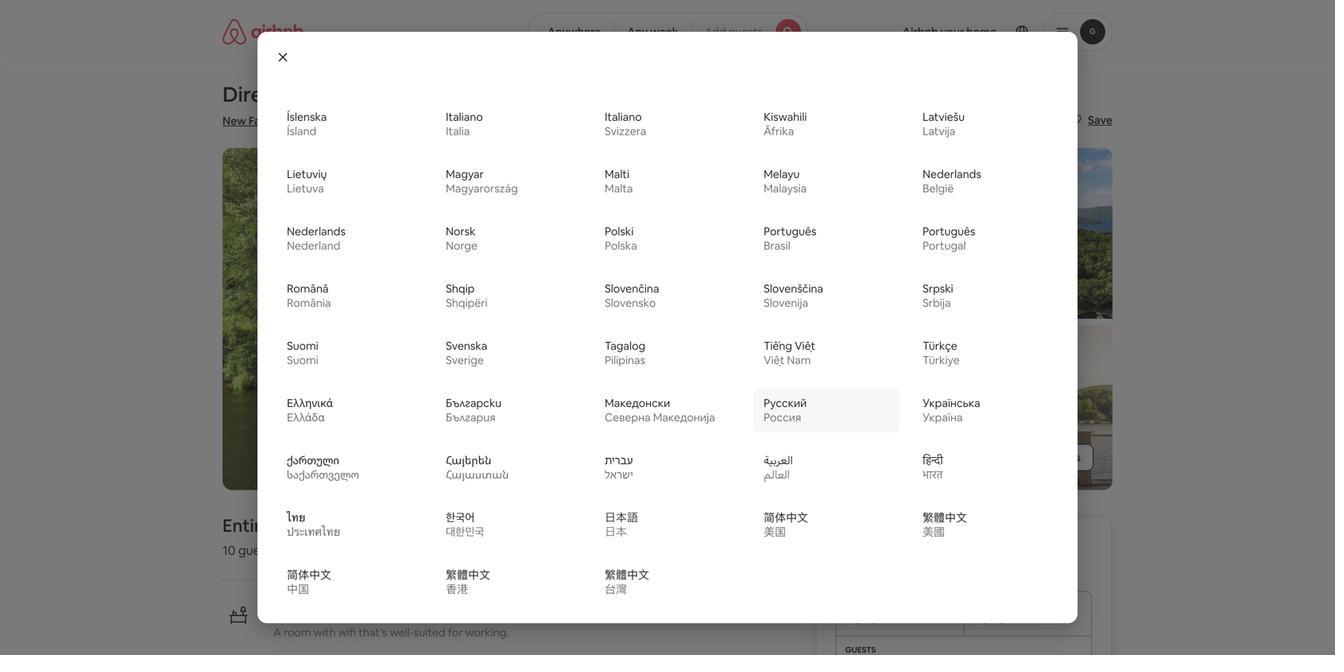 Task type: describe. For each thing, give the bounding box(es) containing it.
connecticut,
[[296, 114, 365, 128]]

საქართველო
[[287, 468, 359, 482]]

a
[[274, 625, 281, 640]]

direct waterfront/chefs indoor & outdoor kitchen! image 2 image
[[674, 148, 891, 319]]

anywhere
[[548, 25, 601, 39]]

norsk norge
[[446, 224, 478, 253]]

türkiye
[[923, 353, 960, 368]]

العربية العالم
[[764, 453, 793, 482]]

well-
[[390, 625, 414, 640]]

shqipëri
[[446, 296, 488, 310]]

melayu malaysia
[[764, 167, 807, 196]]

suited
[[414, 625, 446, 640]]

magyar
[[446, 167, 484, 181]]

united
[[367, 114, 402, 128]]

português for brasil
[[764, 224, 817, 239]]

ישראל
[[605, 468, 634, 482]]

norsk
[[446, 224, 476, 239]]

anywhere button
[[528, 13, 615, 51]]

working.
[[466, 625, 509, 640]]

0 horizontal spatial việt
[[764, 353, 785, 368]]

direct waterfront/chefs indoor & outdoor kitchen! image 4 image
[[897, 148, 1113, 319]]

россия
[[764, 410, 802, 425]]

any
[[628, 25, 648, 39]]

简体中文 for 美国
[[764, 511, 809, 525]]

ქართული
[[287, 453, 339, 468]]

भारत
[[923, 468, 943, 482]]

belgië
[[923, 181, 954, 196]]

íslenska
[[287, 110, 327, 124]]

add guests
[[705, 25, 763, 39]]

nederlands for belgië
[[923, 167, 982, 181]]

kiswahili āfrika
[[764, 110, 807, 139]]

日本
[[605, 525, 627, 539]]

a room with wifi that's well-suited for working.
[[274, 625, 509, 640]]

한국어
[[446, 511, 475, 525]]

ελληνικά
[[287, 396, 333, 410]]

shqip shqipëri
[[446, 282, 488, 310]]

日本語 日本
[[605, 511, 639, 539]]

new
[[223, 114, 246, 128]]

slovenija
[[764, 296, 809, 310]]

profile element
[[827, 0, 1113, 64]]

繁體中文 美國
[[923, 511, 968, 539]]

ประเทศไทย
[[287, 525, 341, 539]]

add guests button
[[692, 13, 808, 51]]

wifi
[[338, 625, 356, 640]]

waterfront/chefs
[[288, 81, 464, 108]]

nederlands for nederland
[[287, 224, 346, 239]]

all
[[1031, 450, 1042, 465]]

direct waterfront/chefs indoor & outdoor kitchen! image 3 image
[[674, 325, 891, 490]]

台灣
[[605, 582, 627, 597]]

україна
[[923, 410, 963, 425]]

melayu
[[764, 167, 800, 181]]

简体中文 美国
[[764, 511, 809, 539]]

shqip
[[446, 282, 475, 296]]

português brasil
[[764, 224, 817, 253]]

македонски
[[605, 396, 671, 410]]

nederland
[[287, 239, 341, 253]]

srpski
[[923, 282, 954, 296]]

new fairfield, connecticut, united states
[[223, 114, 438, 128]]

nam
[[787, 353, 811, 368]]

nederlands belgië
[[923, 167, 982, 196]]

direct waterfront/chefs indoor & outdoor kitchen! image 5 image
[[897, 325, 1113, 490]]

香港
[[446, 582, 468, 597]]

italiano for italia
[[446, 110, 483, 124]]

any week
[[628, 25, 679, 39]]

tiếng
[[764, 339, 793, 353]]

português portugal
[[923, 224, 976, 253]]

中国
[[287, 582, 309, 597]]

kitchen!
[[639, 81, 718, 108]]

slovenščina slovenija
[[764, 282, 824, 310]]

български българия
[[446, 396, 502, 425]]

română
[[287, 282, 329, 296]]

日本語
[[605, 511, 639, 525]]

polska
[[605, 239, 638, 253]]

entire home hosted by donatella 10 guests
[[223, 514, 490, 559]]

ქართული საქართველო
[[287, 453, 359, 482]]

ไทย
[[287, 511, 306, 525]]

srpski srbija
[[923, 282, 954, 310]]

slovenčina
[[605, 282, 660, 296]]

show all photos button
[[968, 444, 1094, 471]]



Task type: vqa. For each thing, say whether or not it's contained in the screenshot.
"Nederlands" for België
yes



Task type: locate. For each thing, give the bounding box(es) containing it.
עברית ישראל
[[605, 453, 634, 482]]

add
[[705, 25, 727, 39]]

українська
[[923, 396, 981, 410]]

türkçe
[[923, 339, 958, 353]]

italiano for svizzera
[[605, 110, 642, 124]]

简体中文
[[764, 511, 809, 525], [287, 568, 332, 582]]

简体中文 for 中国
[[287, 568, 332, 582]]

direct
[[223, 81, 283, 108]]

pilipinas
[[605, 353, 646, 368]]

0 horizontal spatial português
[[764, 224, 817, 239]]

繁體中文 down 日本
[[605, 568, 650, 582]]

italiano italia
[[446, 110, 483, 139]]

polski
[[605, 224, 634, 239]]

हिन्दी भारत
[[923, 453, 944, 482]]

12/21/2023
[[974, 612, 1031, 626]]

photos
[[1044, 450, 1081, 465]]

lietuvių lietuva
[[287, 167, 327, 196]]

繁體中文 台灣
[[605, 568, 650, 597]]

português down belgië
[[923, 224, 976, 239]]

states
[[405, 114, 438, 128]]

2 suomi from the top
[[287, 353, 319, 368]]

հայաստան
[[446, 468, 509, 482]]

1 horizontal spatial 简体中文
[[764, 511, 809, 525]]

indoor
[[468, 81, 532, 108]]

10
[[223, 542, 236, 559]]

&
[[536, 81, 551, 108]]

2 horizontal spatial 繁體中文
[[923, 511, 968, 525]]

0 vertical spatial 简体中文
[[764, 511, 809, 525]]

0 horizontal spatial 简体中文
[[287, 568, 332, 582]]

繁體中文 for 香港
[[446, 568, 491, 582]]

slovenčina slovensko
[[605, 282, 660, 310]]

1 horizontal spatial guests
[[729, 25, 763, 39]]

0 vertical spatial guests
[[729, 25, 763, 39]]

português
[[764, 224, 817, 239], [923, 224, 976, 239]]

guests inside button
[[729, 25, 763, 39]]

1 horizontal spatial português
[[923, 224, 976, 239]]

美國
[[923, 525, 945, 539]]

българия
[[446, 410, 496, 425]]

italiano
[[446, 110, 483, 124], [605, 110, 642, 124]]

简体中文 down ประเทศไทย
[[287, 568, 332, 582]]

portugal
[[923, 239, 967, 253]]

for
[[448, 625, 463, 640]]

guests down entire
[[238, 542, 278, 559]]

latvija
[[923, 124, 956, 139]]

none search field containing anywhere
[[528, 13, 808, 51]]

0 vertical spatial nederlands
[[923, 167, 982, 181]]

that's
[[359, 625, 388, 640]]

việt left nam
[[764, 353, 785, 368]]

việt right tiếng
[[795, 339, 816, 353]]

0 horizontal spatial nederlands
[[287, 224, 346, 239]]

guests
[[729, 25, 763, 39], [238, 542, 278, 559]]

suomi suomi
[[287, 339, 319, 368]]

עברית
[[605, 453, 633, 468]]

português down malaysia
[[764, 224, 817, 239]]

nederlands down lietuva
[[287, 224, 346, 239]]

繁體中文 down 대한민국
[[446, 568, 491, 582]]

íslenska ísland
[[287, 110, 327, 139]]

한국어 대한민국
[[446, 511, 485, 539]]

latviešu
[[923, 110, 965, 124]]

svenska sverige
[[446, 339, 488, 368]]

türkçe türkiye
[[923, 339, 960, 368]]

week
[[651, 25, 679, 39]]

românia
[[287, 296, 331, 310]]

magyar magyarország
[[446, 167, 518, 196]]

nederlands down latvija
[[923, 167, 982, 181]]

suomi
[[287, 339, 319, 353], [287, 353, 319, 368]]

0 horizontal spatial guests
[[238, 542, 278, 559]]

direct waterfront/chefs indoor & outdoor kitchen!
[[223, 81, 718, 108]]

outdoor
[[555, 81, 635, 108]]

português for portugal
[[923, 224, 976, 239]]

show
[[1000, 450, 1028, 465]]

kiswahili
[[764, 110, 807, 124]]

македонија
[[653, 410, 716, 425]]

fairfield,
[[249, 114, 294, 128]]

italiano down direct waterfront/chefs indoor & outdoor kitchen!
[[446, 110, 483, 124]]

languages dialog
[[258, 0, 1078, 624]]

繁體中文 down 'भारत'
[[923, 511, 968, 525]]

0 horizontal spatial italiano
[[446, 110, 483, 124]]

1 horizontal spatial việt
[[795, 339, 816, 353]]

italiano inside italiano svizzera
[[605, 110, 642, 124]]

繁體中文 香港
[[446, 568, 491, 597]]

繁體中文 for 美國
[[923, 511, 968, 525]]

1 vertical spatial guests
[[238, 542, 278, 559]]

1 horizontal spatial 繁體中文
[[605, 568, 650, 582]]

suomi up ελληνικά
[[287, 353, 319, 368]]

हिन्दी
[[923, 453, 944, 468]]

italiano down outdoor in the left of the page
[[605, 110, 642, 124]]

简体中文 down 'العالم'
[[764, 511, 809, 525]]

2 italiano from the left
[[605, 110, 642, 124]]

guests right add
[[729, 25, 763, 39]]

简体中文 中国
[[287, 568, 332, 597]]

tagalog
[[605, 339, 646, 353]]

대한민국
[[446, 525, 485, 539]]

1 vertical spatial nederlands
[[287, 224, 346, 239]]

malaysia
[[764, 181, 807, 196]]

việt
[[795, 339, 816, 353], [764, 353, 785, 368]]

srbija
[[923, 296, 951, 310]]

guests inside "entire home hosted by donatella 10 guests"
[[238, 542, 278, 559]]

with
[[314, 625, 336, 640]]

ไทย ประเทศไทย
[[287, 511, 341, 539]]

1 português from the left
[[764, 224, 817, 239]]

italia
[[446, 124, 470, 139]]

български
[[446, 396, 502, 410]]

العربية
[[764, 453, 793, 468]]

северна
[[605, 410, 651, 425]]

malta
[[605, 181, 633, 196]]

None search field
[[528, 13, 808, 51]]

malti malta
[[605, 167, 633, 196]]

македонски северна македонија
[[605, 396, 716, 425]]

room
[[284, 625, 311, 640]]

0 horizontal spatial 繁體中文
[[446, 568, 491, 582]]

any week button
[[614, 13, 692, 51]]

svizzera
[[605, 124, 647, 139]]

русский россия
[[764, 396, 807, 425]]

suomi down românia
[[287, 339, 319, 353]]

direct waterfront/chefs indoor & outdoor kitchen! image 1 image
[[223, 148, 668, 490]]

1 suomi from the top
[[287, 339, 319, 353]]

1 italiano from the left
[[446, 110, 483, 124]]

tagalog pilipinas
[[605, 339, 646, 368]]

2 português from the left
[[923, 224, 976, 239]]

malti
[[605, 167, 630, 181]]

繁體中文 for 台灣
[[605, 568, 650, 582]]

1 horizontal spatial italiano
[[605, 110, 642, 124]]

1 horizontal spatial nederlands
[[923, 167, 982, 181]]

1 vertical spatial 简体中文
[[287, 568, 332, 582]]



